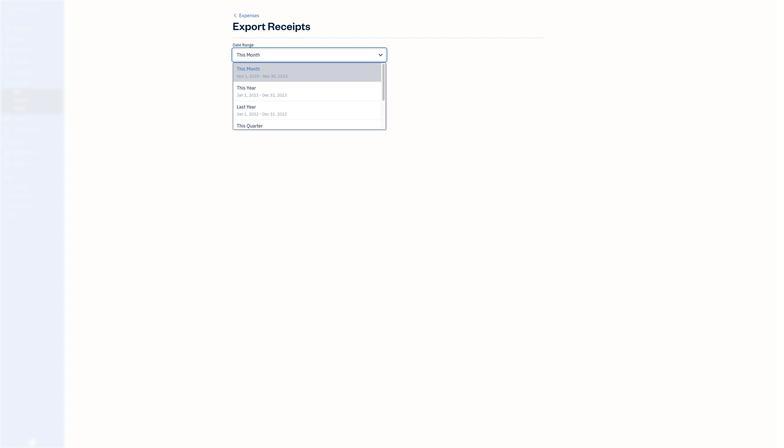 Task type: locate. For each thing, give the bounding box(es) containing it.
main element
[[0, 0, 79, 448]]

- inside last year jan 1, 2022 - dec 31, 2022
[[260, 112, 261, 117]]

month down range
[[247, 52, 260, 58]]

31, inside the this year jan 1, 2023 - dec 31, 2023
[[270, 93, 276, 98]]

this inside the this year jan 1, 2023 - dec 31, 2023
[[237, 85, 246, 91]]

this down this month
[[237, 66, 246, 72]]

0 vertical spatial month
[[247, 52, 260, 58]]

month left file
[[247, 66, 260, 72]]

nov
[[237, 74, 244, 79], [263, 74, 270, 79]]

month inside this month nov 1, 2023 - nov 30, 2023
[[247, 66, 260, 72]]

2023
[[249, 74, 259, 79], [278, 74, 288, 79], [249, 93, 259, 98], [277, 93, 287, 98]]

year
[[247, 85, 256, 91], [247, 104, 256, 110]]

this inside field
[[237, 52, 246, 58]]

2 31, from the top
[[270, 112, 276, 117]]

0 horizontal spatial 2022
[[249, 112, 259, 117]]

31,
[[270, 93, 276, 98], [270, 112, 276, 117]]

4 this from the top
[[237, 123, 246, 129]]

nov down file
[[263, 74, 270, 79]]

team members image
[[4, 185, 62, 189]]

- down file
[[260, 74, 262, 79]]

31, up last year jan 1, 2022 - dec 31, 2022 on the top of the page
[[270, 93, 276, 98]]

year down "generate file" button
[[247, 85, 256, 91]]

this up last at the top
[[237, 85, 246, 91]]

2022
[[249, 112, 259, 117], [277, 112, 287, 117]]

0 vertical spatial 31,
[[270, 93, 276, 98]]

client image
[[4, 36, 11, 42]]

1 31, from the top
[[270, 93, 276, 98]]

this year jan 1, 2023 - dec 31, 2023
[[237, 85, 287, 98]]

year for this year
[[247, 85, 256, 91]]

0 vertical spatial 1,
[[245, 74, 248, 79]]

1 dec from the top
[[262, 93, 269, 98]]

this for this quarter
[[237, 123, 246, 129]]

0 vertical spatial dec
[[262, 93, 269, 98]]

jan
[[237, 93, 243, 98], [237, 112, 243, 117]]

1 vertical spatial year
[[247, 104, 256, 110]]

0 vertical spatial year
[[247, 85, 256, 91]]

project image
[[4, 116, 11, 122]]

- up last year jan 1, 2022 - dec 31, 2022 on the top of the page
[[260, 93, 261, 98]]

dec
[[262, 93, 269, 98], [262, 112, 269, 117]]

0 vertical spatial -
[[260, 74, 262, 79]]

freshbooks image
[[27, 439, 37, 446]]

this month nov 1, 2023 - nov 30, 2023
[[237, 66, 288, 79]]

date
[[233, 42, 241, 48]]

2 dec from the top
[[262, 112, 269, 117]]

this down date range on the left of the page
[[237, 52, 246, 58]]

dashboard image
[[4, 25, 11, 31]]

1 month from the top
[[247, 52, 260, 58]]

dec up quarter
[[262, 112, 269, 117]]

-
[[260, 74, 262, 79], [260, 93, 261, 98], [260, 112, 261, 117]]

31, down the this year jan 1, 2023 - dec 31, 2023
[[270, 112, 276, 117]]

list box containing this month
[[233, 63, 386, 139]]

- inside the this year jan 1, 2023 - dec 31, 2023
[[260, 93, 261, 98]]

- inside this month nov 1, 2023 - nov 30, 2023
[[260, 74, 262, 79]]

1 vertical spatial -
[[260, 93, 261, 98]]

1,
[[245, 74, 248, 79], [244, 93, 248, 98], [244, 112, 248, 117]]

range
[[242, 42, 254, 48]]

jan inside last year jan 1, 2022 - dec 31, 2022
[[237, 112, 243, 117]]

1, up last at the top
[[244, 93, 248, 98]]

1 year from the top
[[247, 85, 256, 91]]

dec up last year jan 1, 2022 - dec 31, 2022 on the top of the page
[[262, 93, 269, 98]]

jan inside the this year jan 1, 2023 - dec 31, 2023
[[237, 93, 243, 98]]

export receipts
[[233, 19, 311, 33]]

1 horizontal spatial nov
[[263, 74, 270, 79]]

jan up last at the top
[[237, 93, 243, 98]]

this inside this month nov 1, 2023 - nov 30, 2023
[[237, 66, 246, 72]]

2 this from the top
[[237, 66, 246, 72]]

31, inside last year jan 1, 2022 - dec 31, 2022
[[270, 112, 276, 117]]

3 this from the top
[[237, 85, 246, 91]]

year inside last year jan 1, 2022 - dec 31, 2022
[[247, 104, 256, 110]]

month
[[247, 52, 260, 58], [247, 66, 260, 72]]

this
[[237, 52, 246, 58], [237, 66, 246, 72], [237, 85, 246, 91], [237, 123, 246, 129]]

- up quarter
[[260, 112, 261, 117]]

1, down generate
[[245, 74, 248, 79]]

1 2022 from the left
[[249, 112, 259, 117]]

31, for last year
[[270, 112, 276, 117]]

2 year from the top
[[247, 104, 256, 110]]

0 horizontal spatial nov
[[237, 74, 244, 79]]

1, inside the this year jan 1, 2023 - dec 31, 2023
[[244, 93, 248, 98]]

1 horizontal spatial 2022
[[277, 112, 287, 117]]

month for this month
[[247, 52, 260, 58]]

2 month from the top
[[247, 66, 260, 72]]

company
[[21, 5, 41, 11]]

month inside field
[[247, 52, 260, 58]]

chart image
[[4, 149, 11, 155]]

dec inside the this year jan 1, 2023 - dec 31, 2023
[[262, 93, 269, 98]]

money image
[[4, 138, 11, 144]]

2 jan from the top
[[237, 112, 243, 117]]

2 vertical spatial -
[[260, 112, 261, 117]]

expense image
[[4, 81, 11, 87]]

- for this year
[[260, 93, 261, 98]]

this left quarter
[[237, 123, 246, 129]]

1, down last at the top
[[244, 112, 248, 117]]

nov down generate
[[237, 74, 244, 79]]

list box
[[233, 63, 386, 139]]

1, inside last year jan 1, 2022 - dec 31, 2022
[[244, 112, 248, 117]]

dec for this year
[[262, 93, 269, 98]]

maria's
[[5, 5, 20, 11]]

year right last at the top
[[247, 104, 256, 110]]

1 jan from the top
[[237, 93, 243, 98]]

1 vertical spatial dec
[[262, 112, 269, 117]]

apps image
[[4, 175, 62, 180]]

1 nov from the left
[[237, 74, 244, 79]]

1 vertical spatial 1,
[[244, 93, 248, 98]]

year inside the this year jan 1, 2023 - dec 31, 2023
[[247, 85, 256, 91]]

30,
[[271, 74, 277, 79]]

1, inside this month nov 1, 2023 - nov 30, 2023
[[245, 74, 248, 79]]

jan down last at the top
[[237, 112, 243, 117]]

settings image
[[4, 213, 62, 218]]

1 this from the top
[[237, 52, 246, 58]]

dec inside last year jan 1, 2022 - dec 31, 2022
[[262, 112, 269, 117]]

1 vertical spatial jan
[[237, 112, 243, 117]]

1 vertical spatial month
[[247, 66, 260, 72]]

31, for this year
[[270, 93, 276, 98]]

1 vertical spatial 31,
[[270, 112, 276, 117]]

0 vertical spatial jan
[[237, 93, 243, 98]]

2 vertical spatial 1,
[[244, 112, 248, 117]]

this month option
[[233, 63, 381, 82]]



Task type: describe. For each thing, give the bounding box(es) containing it.
2 2022 from the left
[[277, 112, 287, 117]]

2 nov from the left
[[263, 74, 270, 79]]

1, for this month
[[245, 74, 248, 79]]

this for this month nov 1, 2023 - nov 30, 2023
[[237, 66, 246, 72]]

report image
[[4, 161, 11, 166]]

receipts
[[268, 19, 311, 33]]

maria's company owner
[[5, 5, 41, 16]]

month for this month nov 1, 2023 - nov 30, 2023
[[247, 66, 260, 72]]

1, for last year
[[244, 112, 248, 117]]

expenses
[[239, 13, 259, 18]]

estimate image
[[4, 48, 11, 53]]

1, for this year
[[244, 93, 248, 98]]

quarter
[[247, 123, 263, 129]]

generate
[[238, 66, 261, 73]]

generate file button
[[233, 64, 276, 75]]

expenses button
[[233, 12, 259, 19]]

- for this month
[[260, 74, 262, 79]]

this for this month
[[237, 52, 246, 58]]

timer image
[[4, 127, 11, 133]]

- for last year
[[260, 112, 261, 117]]

date range
[[233, 42, 254, 48]]

generate file
[[238, 66, 270, 73]]

this year option
[[233, 82, 381, 101]]

this quarter option
[[233, 120, 381, 139]]

dec for last year
[[262, 112, 269, 117]]

payment image
[[4, 70, 11, 76]]

last year option
[[233, 101, 381, 120]]

this quarter
[[237, 123, 263, 129]]

jan for this year
[[237, 93, 243, 98]]

this for this year jan 1, 2023 - dec 31, 2023
[[237, 85, 246, 91]]

year for last year
[[247, 104, 256, 110]]

bank connections image
[[4, 203, 62, 208]]

items and services image
[[4, 194, 62, 199]]

last
[[237, 104, 245, 110]]

owner
[[5, 12, 15, 16]]

chevronleft image
[[233, 12, 238, 19]]

Select date range field
[[233, 48, 386, 61]]

jan for last year
[[237, 112, 243, 117]]

this month
[[237, 52, 260, 58]]

invoice image
[[4, 59, 11, 65]]

file
[[262, 66, 270, 73]]

last year jan 1, 2022 - dec 31, 2022
[[237, 104, 287, 117]]

export
[[233, 19, 266, 33]]



Task type: vqa. For each thing, say whether or not it's contained in the screenshot.


